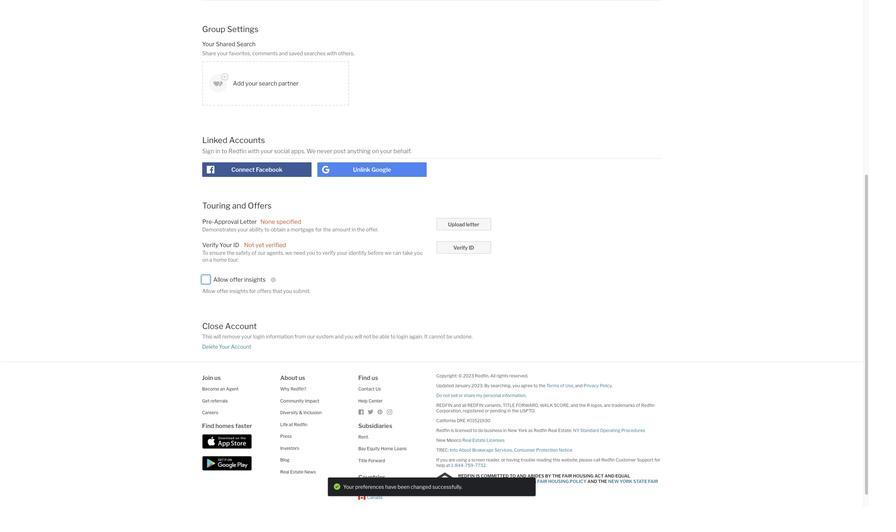 Task type: vqa. For each thing, say whether or not it's contained in the screenshot.
rightmost Id
yes



Task type: locate. For each thing, give the bounding box(es) containing it.
0 horizontal spatial at
[[289, 422, 293, 428]]

with left others. at the top of page
[[327, 50, 337, 57]]

find down careers
[[202, 423, 214, 430]]

offer down tour.
[[230, 277, 243, 283]]

upload letter button
[[437, 218, 491, 231]]

verify id button
[[437, 242, 491, 254]]

with inside your shared search share your favorites, comments and saved searches with others.
[[327, 50, 337, 57]]

0 horizontal spatial about
[[280, 375, 298, 382]]

1 horizontal spatial login
[[397, 334, 408, 340]]

community impact button
[[280, 399, 319, 404]]

are left using
[[449, 458, 455, 463]]

housing inside redfin is committed to and abides by the fair housing act and equal opportunity act. read redfin's
[[573, 474, 594, 479]]

canada link
[[358, 495, 383, 501]]

faster
[[235, 423, 252, 430]]

will right this
[[214, 334, 221, 340]]

2 horizontal spatial or
[[501, 458, 506, 463]]

insights for allow offer insights for offers that you submit.
[[230, 288, 248, 294]]

trademarks
[[612, 403, 635, 409]]

why
[[280, 387, 290, 392]]

account
[[225, 322, 257, 331], [231, 344, 251, 350]]

1 vertical spatial on
[[202, 257, 208, 263]]

we left can
[[385, 250, 392, 256]]

1 horizontal spatial with
[[327, 50, 337, 57]]

join
[[202, 375, 213, 382]]

identity
[[349, 250, 367, 256]]

1 vertical spatial .
[[526, 393, 527, 399]]

the
[[552, 474, 561, 479], [598, 479, 607, 485]]

to inside 'close account this will remove your login information from our system and you will not be able to login again. it cannot be undone.'
[[391, 334, 396, 340]]

1-844-759-7732 link
[[451, 463, 486, 469]]

2 us from the left
[[299, 375, 305, 382]]

the left new
[[598, 479, 607, 485]]

and left saved at the top left of page
[[279, 50, 288, 57]]

in right 'amount'
[[352, 227, 356, 233]]

get referrals button
[[202, 399, 228, 404]]

1 horizontal spatial we
[[385, 250, 392, 256]]

1 vertical spatial with
[[248, 148, 260, 155]]

you right that
[[283, 288, 292, 294]]

0 horizontal spatial housing
[[458, 485, 479, 490]]

account inside 'close account this will remove your login information from our system and you will not be able to login again. it cannot be undone.'
[[225, 322, 257, 331]]

your inside section
[[343, 484, 354, 490]]

others.
[[338, 50, 355, 57]]

1 vertical spatial or
[[485, 409, 489, 414]]

not left able
[[363, 334, 371, 340]]

2 we from the left
[[385, 250, 392, 256]]

1 vertical spatial for
[[249, 288, 256, 294]]

1 login from the left
[[253, 334, 265, 340]]

redfin right 'as'
[[534, 428, 547, 434]]

agents,
[[267, 250, 284, 256]]

0 vertical spatial with
[[327, 50, 337, 57]]

you right take
[[414, 250, 423, 256]]

&
[[299, 411, 303, 416]]

1 horizontal spatial or
[[485, 409, 489, 414]]

in right pending at the bottom right
[[508, 409, 511, 414]]

offer for allow offer insights for offers that you submit.
[[217, 288, 228, 294]]

and right policy
[[588, 479, 598, 485]]

be
[[372, 334, 379, 340], [447, 334, 453, 340]]

0 horizontal spatial are
[[449, 458, 455, 463]]

at right life
[[289, 422, 293, 428]]

diversity & inclusion button
[[280, 411, 322, 416]]

2 vertical spatial or
[[501, 458, 506, 463]]

verify
[[202, 242, 218, 249], [454, 245, 468, 251]]

your left us flag image
[[343, 484, 354, 490]]

0 horizontal spatial a
[[210, 257, 212, 263]]

0 horizontal spatial on
[[202, 257, 208, 263]]

information for account
[[266, 334, 294, 340]]

your right verify
[[337, 250, 348, 256]]

be right cannot
[[447, 334, 453, 340]]

your preferences have been changed successfully. section
[[328, 478, 536, 497]]

2 horizontal spatial us
[[372, 375, 378, 382]]

the inside to ensure the safety of our agents, we need you to verify your identity before we can take you on a home tour.
[[227, 250, 235, 256]]

agent
[[226, 387, 239, 392]]

allow for allow offer insights
[[213, 277, 229, 283]]

are inside if you are using a screen reader, or having trouble reading this website, please call redfin customer support for help at
[[449, 458, 455, 463]]

login
[[253, 334, 265, 340], [397, 334, 408, 340]]

0 vertical spatial for
[[315, 227, 322, 233]]

2 vertical spatial real
[[280, 470, 289, 475]]

countries
[[358, 475, 386, 482]]

search
[[237, 41, 256, 48]]

allow down the 'home'
[[213, 277, 229, 283]]

1 vertical spatial our
[[307, 334, 315, 340]]

insights down allow offer insights
[[230, 288, 248, 294]]

7732
[[475, 463, 486, 469]]

and inside your shared search share your favorites, comments and saved searches with others.
[[279, 50, 288, 57]]

2 vertical spatial of
[[636, 403, 640, 409]]

new left york
[[508, 428, 517, 434]]

1 horizontal spatial real
[[463, 438, 472, 444]]

to left verify
[[316, 250, 321, 256]]

the left 'amount'
[[323, 227, 331, 233]]

1 vertical spatial insights
[[230, 288, 248, 294]]

your inside to ensure the safety of our agents, we need you to verify your identity before we can take you on a home tour.
[[337, 250, 348, 256]]

0 vertical spatial insights
[[244, 277, 266, 283]]

0 vertical spatial our
[[258, 250, 266, 256]]

1 horizontal spatial ,
[[573, 384, 574, 389]]

0 horizontal spatial will
[[214, 334, 221, 340]]

1 horizontal spatial are
[[604, 403, 611, 409]]

1 horizontal spatial housing
[[548, 479, 569, 485]]

2 vertical spatial a
[[468, 458, 471, 463]]

opportunity
[[458, 479, 491, 485]]

1 horizontal spatial and
[[588, 479, 598, 485]]

or left pending at the bottom right
[[485, 409, 489, 414]]

the inside redfin is committed to and abides by the fair housing act and equal opportunity act. read redfin's
[[552, 474, 561, 479]]

redfin.
[[475, 374, 490, 379]]

redfin inside linked accounts sign in to redfin with your social apps. we never post anything on your behalf.
[[229, 148, 247, 155]]

linked
[[202, 136, 228, 145]]

1 vertical spatial a
[[210, 257, 212, 263]]

on inside to ensure the safety of our agents, we need you to verify your identity before we can take you on a home tour.
[[202, 257, 208, 263]]

you inside if you are using a screen reader, or having trouble reading this website, please call redfin customer support for help at
[[440, 458, 448, 463]]

redfin
[[437, 403, 453, 409], [468, 403, 484, 409], [458, 474, 475, 479]]

offer
[[230, 277, 243, 283], [217, 288, 228, 294]]

real estate news button
[[280, 470, 316, 475]]

estate down do
[[473, 438, 486, 444]]

0 horizontal spatial fair
[[537, 479, 548, 485]]

1 vertical spatial find
[[202, 423, 214, 430]]

1 vertical spatial at
[[446, 463, 450, 469]]

1 vertical spatial estate
[[290, 470, 304, 475]]

to inside to ensure the safety of our agents, we need you to verify your identity before we can take you on a home tour.
[[316, 250, 321, 256]]

to left do
[[473, 428, 477, 434]]

find
[[358, 375, 371, 382], [202, 423, 214, 430]]

redfin inside if you are using a screen reader, or having trouble reading this website, please call redfin customer support for help at
[[602, 458, 615, 463]]

a inside to ensure the safety of our agents, we need you to verify your identity before we can take you on a home tour.
[[210, 257, 212, 263]]

home
[[213, 257, 227, 263]]

why redfin? button
[[280, 387, 306, 392]]

offer down allow offer insights
[[217, 288, 228, 294]]

obtain
[[271, 227, 286, 233]]

1 horizontal spatial id
[[469, 245, 474, 251]]

to down the "linked"
[[222, 148, 227, 155]]

post
[[334, 148, 346, 155]]

0 vertical spatial ,
[[573, 384, 574, 389]]

login left again.
[[397, 334, 408, 340]]

redfin for and
[[437, 403, 453, 409]]

1 horizontal spatial information
[[502, 393, 526, 399]]

2 horizontal spatial housing
[[573, 474, 594, 479]]

1 us from the left
[[214, 375, 221, 382]]

committed
[[481, 474, 509, 479]]

or down services
[[501, 458, 506, 463]]

ny standard operating procedures link
[[573, 428, 645, 434]]

real down blog
[[280, 470, 289, 475]]

not inside 'close account this will remove your login information from our system and you will not be able to login again. it cannot be undone.'
[[363, 334, 371, 340]]

0 horizontal spatial information
[[266, 334, 294, 340]]

mortgage
[[291, 227, 314, 233]]

close account this will remove your login information from our system and you will not be able to login again. it cannot be undone.
[[202, 322, 473, 340]]

us right 'join'
[[214, 375, 221, 382]]

1 horizontal spatial verify
[[454, 245, 468, 251]]

verify
[[322, 250, 336, 256]]

in inside redfin and all redfin variants, title forward, walk score, and the r logos, are trademarks of redfin corporation, registered or pending in the uspto.
[[508, 409, 511, 414]]

0 horizontal spatial not
[[363, 334, 371, 340]]

, up having
[[512, 448, 513, 454]]

2 vertical spatial for
[[655, 458, 661, 463]]

title
[[358, 459, 368, 464]]

the up tour.
[[227, 250, 235, 256]]

redfin inside redfin is committed to and abides by the fair housing act and equal opportunity act. read redfin's
[[458, 474, 475, 479]]

we left need
[[285, 250, 292, 256]]

id
[[233, 242, 239, 249], [469, 245, 474, 251]]

to right able
[[391, 334, 396, 340]]

1 vertical spatial offer
[[217, 288, 228, 294]]

0 vertical spatial find
[[358, 375, 371, 382]]

the right "by"
[[552, 474, 561, 479]]

for right support
[[655, 458, 661, 463]]

1 horizontal spatial at
[[446, 463, 450, 469]]

verified
[[266, 242, 286, 249]]

0 vertical spatial a
[[287, 227, 290, 233]]

us up redfin?
[[299, 375, 305, 382]]

our
[[258, 250, 266, 256], [307, 334, 315, 340]]

0 vertical spatial .
[[612, 384, 613, 389]]

help center
[[358, 399, 383, 404]]

redfin down '1-844-759-7732' link
[[458, 474, 475, 479]]

in right the sign
[[216, 148, 220, 155]]

a left the 'home'
[[210, 257, 212, 263]]

new up trec:
[[437, 438, 446, 444]]

system
[[316, 334, 334, 340]]

insights for allow offer insights
[[244, 277, 266, 283]]

redfin inside redfin and all redfin variants, title forward, walk score, and the r logos, are trademarks of redfin corporation, registered or pending in the uspto.
[[641, 403, 655, 409]]

us for join us
[[214, 375, 221, 382]]

2 horizontal spatial for
[[655, 458, 661, 463]]

canada
[[367, 495, 383, 501]]

0 horizontal spatial be
[[372, 334, 379, 340]]

have
[[385, 484, 397, 490]]

about up why
[[280, 375, 298, 382]]

0 vertical spatial offer
[[230, 277, 243, 283]]

1 horizontal spatial on
[[372, 148, 379, 155]]

insights up allow offer insights for offers that you submit.
[[244, 277, 266, 283]]

are right "logos," at bottom
[[604, 403, 611, 409]]

of right trademarks
[[636, 403, 640, 409]]

verify inside button
[[454, 245, 468, 251]]

you down reserved.
[[513, 384, 520, 389]]

real left estate.
[[548, 428, 557, 434]]

referrals
[[211, 399, 228, 404]]

york
[[518, 428, 527, 434]]

and right system
[[335, 334, 344, 340]]

2 horizontal spatial fair
[[648, 479, 658, 485]]

of inside to ensure the safety of our agents, we need you to verify your identity before we can take you on a home tour.
[[252, 250, 257, 256]]

0 horizontal spatial the
[[552, 474, 561, 479]]

redfin left is
[[437, 428, 450, 434]]

bay equity home loans button
[[358, 447, 407, 452]]

a inside pre-approval letter none specified demonstrates your ability to obtain a mortgage for the amount in the offer.
[[287, 227, 290, 233]]

login right remove on the left bottom of the page
[[253, 334, 265, 340]]

0 horizontal spatial we
[[285, 250, 292, 256]]

find for find homes faster
[[202, 423, 214, 430]]

allow down allow offer insights
[[202, 288, 216, 294]]

1 horizontal spatial will
[[355, 334, 362, 340]]

0 horizontal spatial our
[[258, 250, 266, 256]]

be left able
[[372, 334, 379, 340]]

you right if
[[440, 458, 448, 463]]

new
[[508, 428, 517, 434], [437, 438, 446, 444]]

a down specified
[[287, 227, 290, 233]]

again.
[[409, 334, 423, 340]]

1 horizontal spatial find
[[358, 375, 371, 382]]

0 horizontal spatial with
[[248, 148, 260, 155]]

offers
[[248, 201, 272, 211]]

you right system
[[345, 334, 354, 340]]

. right screen
[[486, 463, 487, 469]]

real down licensed
[[463, 438, 472, 444]]

delete
[[202, 344, 218, 350]]

specified
[[276, 219, 301, 226]]

find up contact
[[358, 375, 371, 382]]

your inside your shared search share your favorites, comments and saved searches with others.
[[217, 50, 228, 57]]

customer
[[616, 458, 636, 463]]

abides
[[528, 474, 544, 479]]

not right do
[[443, 393, 450, 399]]

loans
[[394, 447, 407, 452]]

0 vertical spatial at
[[289, 422, 293, 428]]

us up us
[[372, 375, 378, 382]]

1 horizontal spatial for
[[315, 227, 322, 233]]

your down letter
[[238, 227, 248, 233]]

1 horizontal spatial be
[[447, 334, 453, 340]]

on down to
[[202, 257, 208, 263]]

for inside pre-approval letter none specified demonstrates your ability to obtain a mortgage for the amount in the offer.
[[315, 227, 322, 233]]

information inside 'close account this will remove your login information from our system and you will not be able to login again. it cannot be undone.'
[[266, 334, 294, 340]]

title forward button
[[358, 459, 385, 464]]

copyright:
[[437, 374, 458, 379]]

redfin instagram image
[[387, 410, 393, 416]]

of down the not in the top left of the page
[[252, 250, 257, 256]]

verify up to
[[202, 242, 218, 249]]

account down remove on the left bottom of the page
[[231, 344, 251, 350]]

1 horizontal spatial our
[[307, 334, 315, 340]]

us for find us
[[372, 375, 378, 382]]

and right act
[[605, 474, 615, 479]]

on right anything
[[372, 148, 379, 155]]

redfin down the accounts
[[229, 148, 247, 155]]

1 horizontal spatial us
[[299, 375, 305, 382]]

trec: info about brokerage services , consumer protection notice
[[437, 448, 573, 454]]

the
[[323, 227, 331, 233], [357, 227, 365, 233], [227, 250, 235, 256], [539, 384, 546, 389], [579, 403, 586, 409], [512, 409, 519, 414]]

united
[[367, 486, 381, 492]]

redfin right trademarks
[[641, 403, 655, 409]]

3 us from the left
[[372, 375, 378, 382]]

of left use
[[560, 384, 565, 389]]

settings
[[227, 24, 259, 34]]

0 horizontal spatial ,
[[512, 448, 513, 454]]

2 horizontal spatial a
[[468, 458, 471, 463]]

. right privacy
[[612, 384, 613, 389]]

connect facebook button
[[202, 162, 312, 177]]

ny
[[573, 428, 580, 434]]

delete your account link
[[202, 344, 251, 350]]

0 vertical spatial not
[[363, 334, 371, 340]]

0 horizontal spatial login
[[253, 334, 265, 340]]

your up share
[[202, 41, 215, 48]]

0 vertical spatial estate
[[473, 438, 486, 444]]

id down letter
[[469, 245, 474, 251]]

about up using
[[459, 448, 471, 454]]

or right sell
[[459, 393, 463, 399]]

a right using
[[468, 458, 471, 463]]

for right the mortgage on the left top
[[315, 227, 322, 233]]

reader,
[[486, 458, 500, 463]]

0 horizontal spatial of
[[252, 250, 257, 256]]

none
[[261, 219, 275, 226]]

2 horizontal spatial of
[[636, 403, 640, 409]]

information for not
[[502, 393, 526, 399]]

, left privacy
[[573, 384, 574, 389]]

redfin's
[[516, 479, 537, 485]]

download the redfin app on the apple app store image
[[202, 435, 252, 449]]

changed
[[411, 484, 431, 490]]

1 vertical spatial allow
[[202, 288, 216, 294]]

your down 'shared'
[[217, 50, 228, 57]]

to down the none
[[265, 227, 270, 233]]

shared
[[216, 41, 235, 48]]

fair housing policy link
[[537, 479, 587, 485]]

you right need
[[307, 250, 315, 256]]

that
[[273, 288, 282, 294]]

notice
[[480, 485, 497, 490]]

offers
[[257, 288, 272, 294]]

1 horizontal spatial a
[[287, 227, 290, 233]]

estate left news
[[290, 470, 304, 475]]

in right business
[[503, 428, 507, 434]]

connect
[[231, 166, 255, 173]]

id inside button
[[469, 245, 474, 251]]

need
[[294, 250, 305, 256]]

2 horizontal spatial .
[[612, 384, 613, 389]]

your preferences have been changed successfully.
[[343, 484, 463, 490]]

find for find us
[[358, 375, 371, 382]]

and inside 'close account this will remove your login information from our system and you will not be able to login again. it cannot be undone.'
[[335, 334, 344, 340]]

redfin twitter image
[[368, 410, 374, 416]]

download the redfin app from the google play store image
[[202, 457, 252, 471]]

as
[[528, 428, 533, 434]]

0 horizontal spatial us
[[214, 375, 221, 382]]

your down remove on the left bottom of the page
[[219, 344, 230, 350]]

0 vertical spatial of
[[252, 250, 257, 256]]

0 horizontal spatial find
[[202, 423, 214, 430]]

0 horizontal spatial verify
[[202, 242, 218, 249]]

redfin pinterest image
[[377, 410, 383, 416]]

1 horizontal spatial fair
[[562, 474, 572, 479]]

1 vertical spatial not
[[443, 393, 450, 399]]

your right remove on the left bottom of the page
[[241, 334, 252, 340]]

are inside redfin and all redfin variants, title forward, walk score, and the r logos, are trademarks of redfin corporation, registered or pending in the uspto.
[[604, 403, 611, 409]]

0 horizontal spatial new
[[437, 438, 446, 444]]

title
[[503, 403, 515, 409]]

services
[[495, 448, 512, 454]]

verify for verify your id
[[202, 242, 218, 249]]



Task type: describe. For each thing, give the bounding box(es) containing it.
never
[[317, 148, 332, 155]]

operating
[[600, 428, 621, 434]]

verify your id
[[202, 242, 239, 249]]

your left "social"
[[261, 148, 273, 155]]

sign
[[202, 148, 214, 155]]

read
[[503, 479, 515, 485]]

submit.
[[293, 288, 311, 294]]

homes
[[215, 423, 234, 430]]

1 horizontal spatial .
[[526, 393, 527, 399]]

1 horizontal spatial not
[[443, 393, 450, 399]]

fair inside new york state fair housing notice
[[648, 479, 658, 485]]

2 will from the left
[[355, 334, 362, 340]]

the left r on the right bottom of page
[[579, 403, 586, 409]]

0 vertical spatial real
[[548, 428, 557, 434]]

forward,
[[516, 403, 539, 409]]

1 horizontal spatial of
[[560, 384, 565, 389]]

us for about us
[[299, 375, 305, 382]]

or inside redfin and all redfin variants, title forward, walk score, and the r logos, are trademarks of redfin corporation, registered or pending in the uspto.
[[485, 409, 489, 414]]

with inside linked accounts sign in to redfin with your social apps. we never post anything on your behalf.
[[248, 148, 260, 155]]

2023
[[463, 374, 474, 379]]

we
[[307, 148, 316, 155]]

for inside if you are using a screen reader, or having trouble reading this website, please call redfin customer support for help at
[[655, 458, 661, 463]]

contact us button
[[358, 387, 381, 392]]

licensed
[[455, 428, 472, 434]]

and right the score,
[[571, 403, 579, 409]]

notice
[[559, 448, 573, 454]]

searching,
[[491, 384, 512, 389]]

comments
[[252, 50, 278, 57]]

behalf.
[[394, 148, 412, 155]]

0 horizontal spatial for
[[249, 288, 256, 294]]

offer for allow offer insights
[[230, 277, 243, 283]]

consumer
[[514, 448, 535, 454]]

the left offer.
[[357, 227, 365, 233]]

center
[[369, 399, 383, 404]]

2 horizontal spatial and
[[605, 474, 615, 479]]

the left terms
[[539, 384, 546, 389]]

real estate licenses link
[[463, 438, 505, 444]]

759-
[[465, 463, 475, 469]]

canadian flag image
[[358, 497, 366, 500]]

or inside if you are using a screen reader, or having trouble reading this website, please call redfin customer support for help at
[[501, 458, 506, 463]]

safety
[[236, 250, 251, 256]]

facebook
[[256, 166, 283, 173]]

us flag image
[[358, 488, 366, 491]]

1 horizontal spatial new
[[508, 428, 517, 434]]

forward
[[368, 459, 385, 464]]

act
[[595, 474, 604, 479]]

and up letter
[[232, 201, 246, 211]]

about us
[[280, 375, 305, 382]]

1 vertical spatial account
[[231, 344, 251, 350]]

real estate news
[[280, 470, 316, 475]]

cannot
[[429, 334, 446, 340]]

favorites,
[[229, 50, 251, 57]]

to inside linked accounts sign in to redfin with your social apps. we never post anything on your behalf.
[[222, 148, 227, 155]]

website,
[[561, 458, 579, 463]]

careers
[[202, 411, 218, 416]]

1 vertical spatial new
[[437, 438, 446, 444]]

2 vertical spatial .
[[486, 463, 487, 469]]

redfin for is
[[458, 474, 475, 479]]

preferences
[[355, 484, 384, 490]]

group
[[202, 24, 225, 34]]

1 vertical spatial real
[[463, 438, 472, 444]]

redfin down my
[[468, 403, 484, 409]]

variants,
[[485, 403, 502, 409]]

impact
[[305, 399, 319, 404]]

your inside pre-approval letter none specified demonstrates your ability to obtain a mortgage for the amount in the offer.
[[238, 227, 248, 233]]

1 vertical spatial about
[[459, 448, 471, 454]]

not
[[244, 242, 254, 249]]

redfin?
[[291, 387, 306, 392]]

pre-approval letter none specified demonstrates your ability to obtain a mortgage for the amount in the offer.
[[202, 219, 378, 233]]

able
[[380, 334, 390, 340]]

your inside 'close account this will remove your login information from our system and you will not be able to login again. it cannot be undone.'
[[241, 334, 252, 340]]

why redfin?
[[280, 387, 306, 392]]

on inside linked accounts sign in to redfin with your social apps. we never post anything on your behalf.
[[372, 148, 379, 155]]

2 be from the left
[[447, 334, 453, 340]]

and left all
[[454, 403, 461, 409]]

offer.
[[366, 227, 378, 233]]

contact
[[358, 387, 375, 392]]

2 login from the left
[[397, 334, 408, 340]]

states
[[382, 486, 395, 492]]

redfin and all redfin variants, title forward, walk score, and the r logos, are trademarks of redfin corporation, registered or pending in the uspto.
[[437, 403, 655, 414]]

google
[[372, 166, 391, 173]]

of inside redfin and all redfin variants, title forward, walk score, and the r logos, are trademarks of redfin corporation, registered or pending in the uspto.
[[636, 403, 640, 409]]

life at redfin button
[[280, 422, 308, 428]]

and right use
[[575, 384, 583, 389]]

in inside linked accounts sign in to redfin with your social apps. we never post anything on your behalf.
[[216, 148, 220, 155]]

1 we from the left
[[285, 250, 292, 256]]

0 horizontal spatial id
[[233, 242, 239, 249]]

1 be from the left
[[372, 334, 379, 340]]

can
[[393, 250, 401, 256]]

my
[[476, 393, 483, 399]]

our inside to ensure the safety of our agents, we need you to verify your identity before we can take you on a home tour.
[[258, 250, 266, 256]]

0 horizontal spatial real
[[280, 470, 289, 475]]

fair inside redfin is committed to and abides by the fair housing act and equal opportunity act. read redfin's
[[562, 474, 572, 479]]

your right add
[[246, 80, 258, 87]]

new mexico real estate licenses
[[437, 438, 505, 444]]

reserved.
[[510, 374, 528, 379]]

1 horizontal spatial the
[[598, 479, 607, 485]]

call
[[594, 458, 601, 463]]

verify for verify id
[[454, 245, 468, 251]]

in inside pre-approval letter none specified demonstrates your ability to obtain a mortgage for the amount in the offer.
[[352, 227, 356, 233]]

844-
[[455, 463, 465, 469]]

ensure
[[209, 250, 226, 256]]

united states
[[367, 486, 395, 492]]

redfin down &
[[294, 422, 308, 428]]

support
[[637, 458, 654, 463]]

rent.
[[358, 435, 369, 440]]

your left behalf.
[[380, 148, 392, 155]]

1 horizontal spatial estate
[[473, 438, 486, 444]]

protection
[[536, 448, 558, 454]]

to
[[202, 250, 208, 256]]

from
[[295, 334, 306, 340]]

get
[[202, 399, 210, 404]]

to right agree
[[534, 384, 538, 389]]

linked accounts sign in to redfin with your social apps. we never post anything on your behalf.
[[202, 136, 412, 155]]

by
[[485, 384, 490, 389]]

our inside 'close account this will remove your login information from our system and you will not be able to login again. it cannot be undone.'
[[307, 334, 315, 340]]

2023:
[[472, 384, 484, 389]]

0 vertical spatial about
[[280, 375, 298, 382]]

new york state fair housing notice
[[458, 479, 658, 490]]

screen
[[472, 458, 485, 463]]

0 horizontal spatial or
[[459, 393, 463, 399]]

using
[[456, 458, 467, 463]]

contact us
[[358, 387, 381, 392]]

to inside pre-approval letter none specified demonstrates your ability to obtain a mortgage for the amount in the offer.
[[265, 227, 270, 233]]

1 will from the left
[[214, 334, 221, 340]]

redfin is licensed to do business in new york as redfin real estate. ny standard operating procedures
[[437, 428, 645, 434]]

policy
[[570, 479, 587, 485]]

upload letter
[[448, 222, 479, 228]]

touring
[[202, 201, 231, 211]]

become an agent
[[202, 387, 239, 392]]

0 horizontal spatial and
[[517, 474, 527, 479]]

allow for allow offer insights for offers that you submit.
[[202, 288, 216, 294]]

your inside your shared search share your favorites, comments and saved searches with others.
[[202, 41, 215, 48]]

you inside 'close account this will remove your login information from our system and you will not be able to login again. it cannot be undone.'
[[345, 334, 354, 340]]

privacy
[[584, 384, 599, 389]]

0 horizontal spatial estate
[[290, 470, 304, 475]]

1-844-759-7732 .
[[451, 463, 487, 469]]

equal housing opportunity image
[[437, 473, 454, 491]]

equity
[[367, 447, 380, 452]]

rights
[[497, 374, 509, 379]]

an
[[220, 387, 225, 392]]

if
[[437, 458, 439, 463]]

1 vertical spatial ,
[[512, 448, 513, 454]]

allow offer insights
[[213, 277, 266, 283]]

your up ensure
[[220, 242, 232, 249]]

this
[[553, 458, 561, 463]]

a inside if you are using a screen reader, or having trouble reading this website, please call redfin customer support for help at
[[468, 458, 471, 463]]

1-
[[451, 463, 455, 469]]

the left uspto.
[[512, 409, 519, 414]]

diversity
[[280, 411, 298, 416]]

estate.
[[558, 428, 573, 434]]

delete your account
[[202, 344, 251, 350]]

housing inside new york state fair housing notice
[[458, 485, 479, 490]]

redfin facebook image
[[358, 410, 364, 416]]

at inside if you are using a screen reader, or having trouble reading this website, please call redfin customer support for help at
[[446, 463, 450, 469]]

all
[[491, 374, 496, 379]]

blog
[[280, 458, 290, 463]]

become
[[202, 387, 219, 392]]



